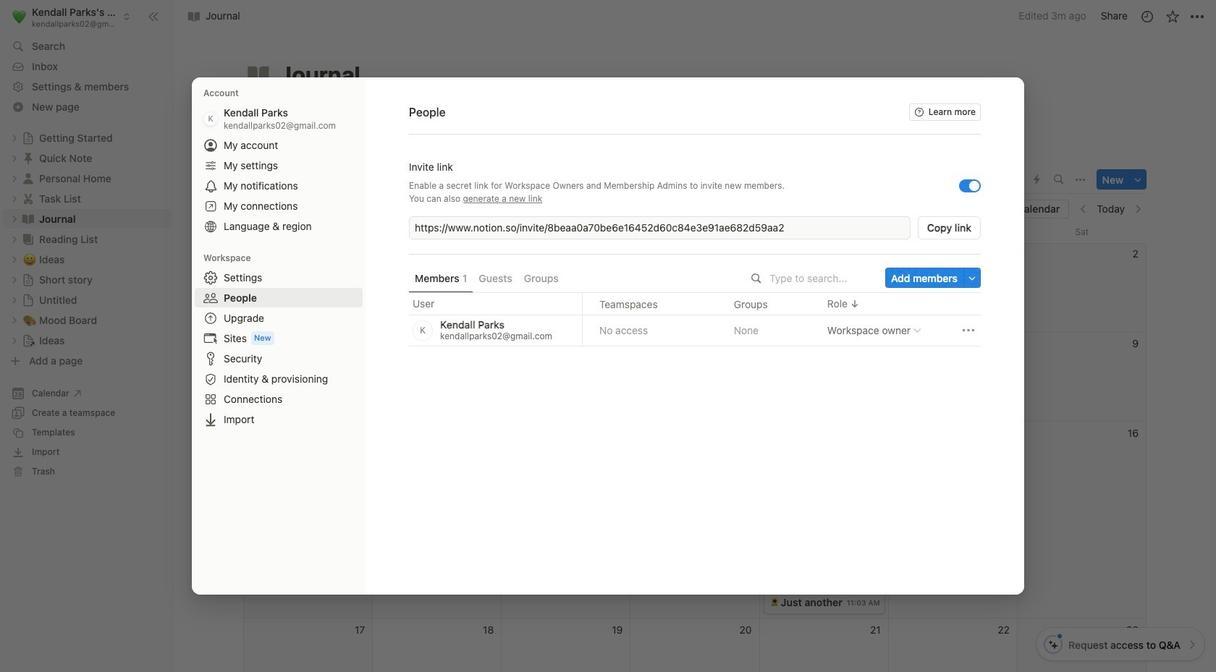 Task type: describe. For each thing, give the bounding box(es) containing it.
Type to search... text field
[[770, 272, 876, 285]]

next month image
[[1133, 205, 1144, 215]]

💚 image
[[13, 7, 26, 26]]

close sidebar image
[[148, 11, 159, 22]]

create and view automations image
[[1034, 175, 1041, 185]]

🌻 image
[[770, 597, 779, 609]]



Task type: vqa. For each thing, say whether or not it's contained in the screenshot.
Type to search... text field
yes



Task type: locate. For each thing, give the bounding box(es) containing it.
type to search... image
[[752, 274, 762, 284]]

change page icon image
[[246, 62, 272, 88]]

updates image
[[1140, 9, 1155, 24]]

tab list
[[243, 165, 964, 194]]

previous month image
[[1079, 205, 1089, 215]]

None text field
[[415, 221, 908, 235]]

favorite image
[[1166, 9, 1180, 24]]



